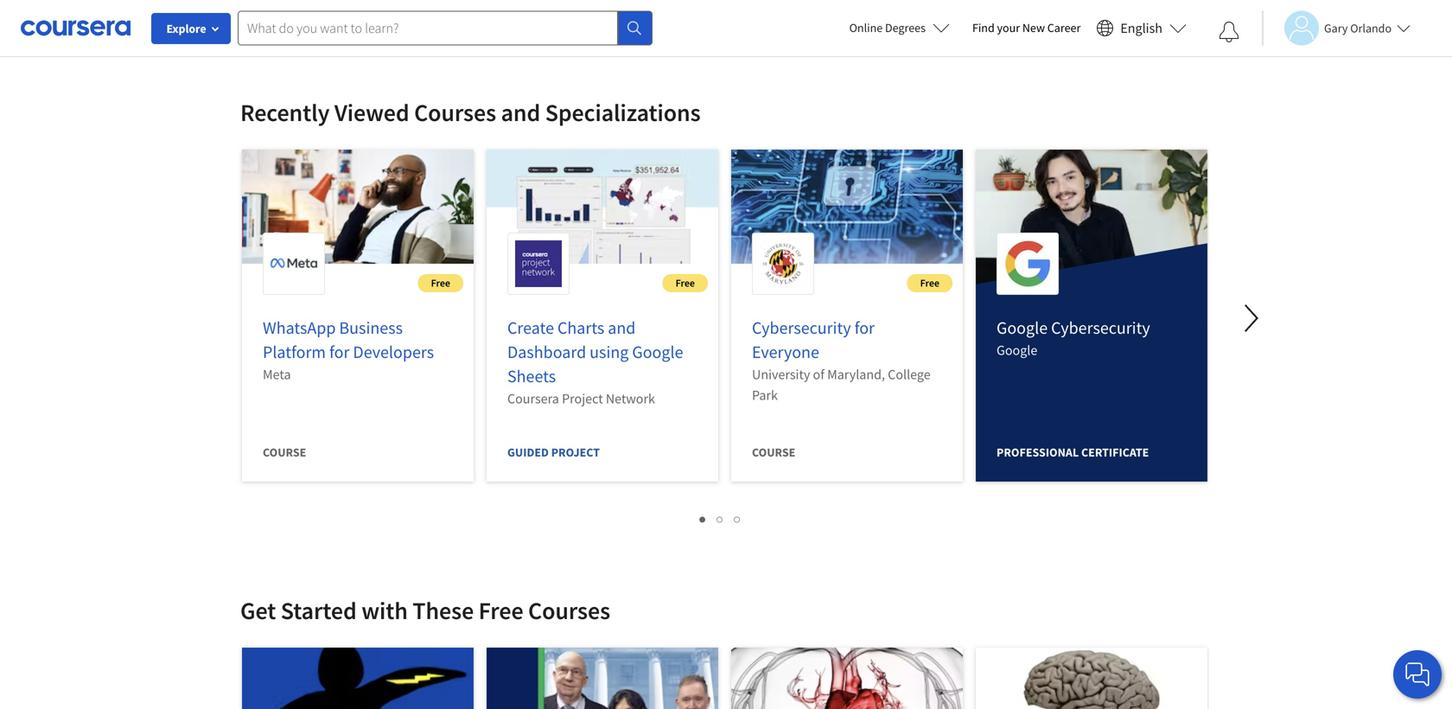Task type: locate. For each thing, give the bounding box(es) containing it.
for
[[855, 317, 875, 339], [329, 341, 350, 363]]

list
[[232, 509, 1210, 528]]

1 button
[[695, 509, 712, 528]]

0 vertical spatial for
[[855, 317, 875, 339]]

0 horizontal spatial course
[[263, 445, 306, 460]]

project
[[562, 390, 603, 407], [552, 445, 600, 460]]

list inside recently viewed courses and specializations carousel element
[[232, 509, 1210, 528]]

course
[[263, 445, 306, 460], [752, 445, 796, 460]]

1 horizontal spatial for
[[855, 317, 875, 339]]

None search field
[[238, 11, 653, 45]]

find your new career link
[[964, 17, 1090, 39]]

degrees
[[886, 20, 926, 35]]

college
[[888, 366, 931, 383]]

2 button
[[712, 509, 730, 528]]

0 horizontal spatial courses
[[414, 97, 496, 128]]

specializations
[[545, 97, 701, 128]]

2 course from the left
[[752, 445, 796, 460]]

1 vertical spatial and
[[608, 317, 636, 339]]

0 horizontal spatial for
[[329, 341, 350, 363]]

online degrees
[[850, 20, 926, 35]]

course for for
[[263, 445, 306, 460]]

get started with these free courses carousel element
[[232, 543, 1453, 709]]

course down meta
[[263, 445, 306, 460]]

gary
[[1325, 20, 1349, 36]]

whatsapp
[[263, 317, 336, 339]]

free
[[431, 276, 451, 290], [676, 276, 695, 290], [921, 276, 940, 290], [479, 595, 524, 626]]

using
[[590, 341, 629, 363]]

gary orlando
[[1325, 20, 1392, 36]]

for inside cybersecurity for everyone university of maryland, college park
[[855, 317, 875, 339]]

1 course from the left
[[263, 445, 306, 460]]

courses
[[414, 97, 496, 128], [528, 595, 611, 626]]

1 horizontal spatial course
[[752, 445, 796, 460]]

for up maryland,
[[855, 317, 875, 339]]

1 horizontal spatial cybersecurity
[[1052, 317, 1151, 339]]

for down business
[[329, 341, 350, 363]]

university
[[752, 366, 811, 383]]

list containing 1
[[232, 509, 1210, 528]]

started
[[281, 595, 357, 626]]

1
[[700, 510, 707, 527]]

cybersecurity
[[752, 317, 852, 339], [1052, 317, 1151, 339]]

project right guided
[[552, 445, 600, 460]]

3
[[735, 510, 742, 527]]

google inside create charts and dashboard using google sheets coursera project network
[[633, 341, 684, 363]]

orlando
[[1351, 20, 1392, 36]]

viewed
[[335, 97, 410, 128]]

courses inside get started with these free courses carousel element
[[528, 595, 611, 626]]

google
[[997, 317, 1048, 339], [633, 341, 684, 363], [997, 342, 1038, 359]]

0 horizontal spatial and
[[501, 97, 541, 128]]

2 cybersecurity from the left
[[1052, 317, 1151, 339]]

gary orlando button
[[1263, 11, 1411, 45]]

1 vertical spatial courses
[[528, 595, 611, 626]]

maryland,
[[828, 366, 886, 383]]

0 horizontal spatial cybersecurity
[[752, 317, 852, 339]]

whatsapp business platform for developers meta
[[263, 317, 434, 383]]

these
[[413, 595, 474, 626]]

1 horizontal spatial and
[[608, 317, 636, 339]]

show notifications image
[[1219, 22, 1240, 42]]

project inside create charts and dashboard using google sheets coursera project network
[[562, 390, 603, 407]]

1 horizontal spatial courses
[[528, 595, 611, 626]]

and
[[501, 97, 541, 128], [608, 317, 636, 339]]

cybersecurity inside google cybersecurity google
[[1052, 317, 1151, 339]]

explore
[[166, 21, 206, 36]]

create charts and dashboard using google sheets coursera project network
[[508, 317, 684, 407]]

courses inside recently viewed courses and specializations carousel element
[[414, 97, 496, 128]]

cybersecurity inside cybersecurity for everyone university of maryland, college park
[[752, 317, 852, 339]]

free for whatsapp business platform for developers
[[431, 276, 451, 290]]

course down park
[[752, 445, 796, 460]]

1 cybersecurity from the left
[[752, 317, 852, 339]]

professional certificate
[[997, 445, 1150, 460]]

project left the network
[[562, 390, 603, 407]]

0 vertical spatial courses
[[414, 97, 496, 128]]

1 vertical spatial for
[[329, 341, 350, 363]]

for inside the whatsapp business platform for developers meta
[[329, 341, 350, 363]]

meta
[[263, 366, 291, 383]]

0 vertical spatial project
[[562, 390, 603, 407]]

create charts and dashboard using google sheets link
[[508, 317, 684, 387]]



Task type: describe. For each thing, give the bounding box(es) containing it.
explore button
[[151, 13, 231, 44]]

english button
[[1090, 0, 1194, 56]]

free inside get started with these free courses carousel element
[[479, 595, 524, 626]]

free for cybersecurity for everyone
[[921, 276, 940, 290]]

dashboard
[[508, 341, 587, 363]]

google cybersecurity google
[[997, 317, 1151, 359]]

english
[[1121, 19, 1163, 37]]

guided
[[508, 445, 549, 460]]

whatsapp business platform for developers link
[[263, 317, 434, 363]]

free for create charts and dashboard using google sheets
[[676, 276, 695, 290]]

guided project
[[508, 445, 600, 460]]

sheets
[[508, 365, 556, 387]]

of
[[813, 366, 825, 383]]

find your new career
[[973, 20, 1081, 35]]

career
[[1048, 20, 1081, 35]]

2
[[717, 510, 724, 527]]

chat with us image
[[1405, 661, 1432, 688]]

recently viewed courses and specializations
[[240, 97, 701, 128]]

with
[[362, 595, 408, 626]]

find
[[973, 20, 995, 35]]

your
[[998, 20, 1021, 35]]

get started with these free courses
[[240, 595, 611, 626]]

cybersecurity for everyone university of maryland, college park
[[752, 317, 931, 404]]

charts
[[558, 317, 605, 339]]

course for university
[[752, 445, 796, 460]]

cybersecurity for everyone link
[[752, 317, 875, 363]]

0 vertical spatial and
[[501, 97, 541, 128]]

online
[[850, 20, 883, 35]]

professional
[[997, 445, 1080, 460]]

What do you want to learn? text field
[[238, 11, 618, 45]]

get
[[240, 595, 276, 626]]

network
[[606, 390, 655, 407]]

next slide image
[[1232, 298, 1273, 339]]

online degrees button
[[836, 9, 964, 47]]

coursera image
[[21, 14, 131, 42]]

developers
[[353, 341, 434, 363]]

google cybersecurity link
[[997, 317, 1151, 339]]

certificate
[[1082, 445, 1150, 460]]

recently viewed courses and specializations carousel element
[[232, 45, 1453, 616]]

everyone
[[752, 341, 820, 363]]

1 vertical spatial project
[[552, 445, 600, 460]]

business
[[339, 317, 403, 339]]

and inside create charts and dashboard using google sheets coursera project network
[[608, 317, 636, 339]]

platform
[[263, 341, 326, 363]]

3 button
[[730, 509, 747, 528]]

coursera
[[508, 390, 559, 407]]

create
[[508, 317, 554, 339]]

new
[[1023, 20, 1046, 35]]

recently
[[240, 97, 330, 128]]

park
[[752, 387, 778, 404]]



Task type: vqa. For each thing, say whether or not it's contained in the screenshot.


